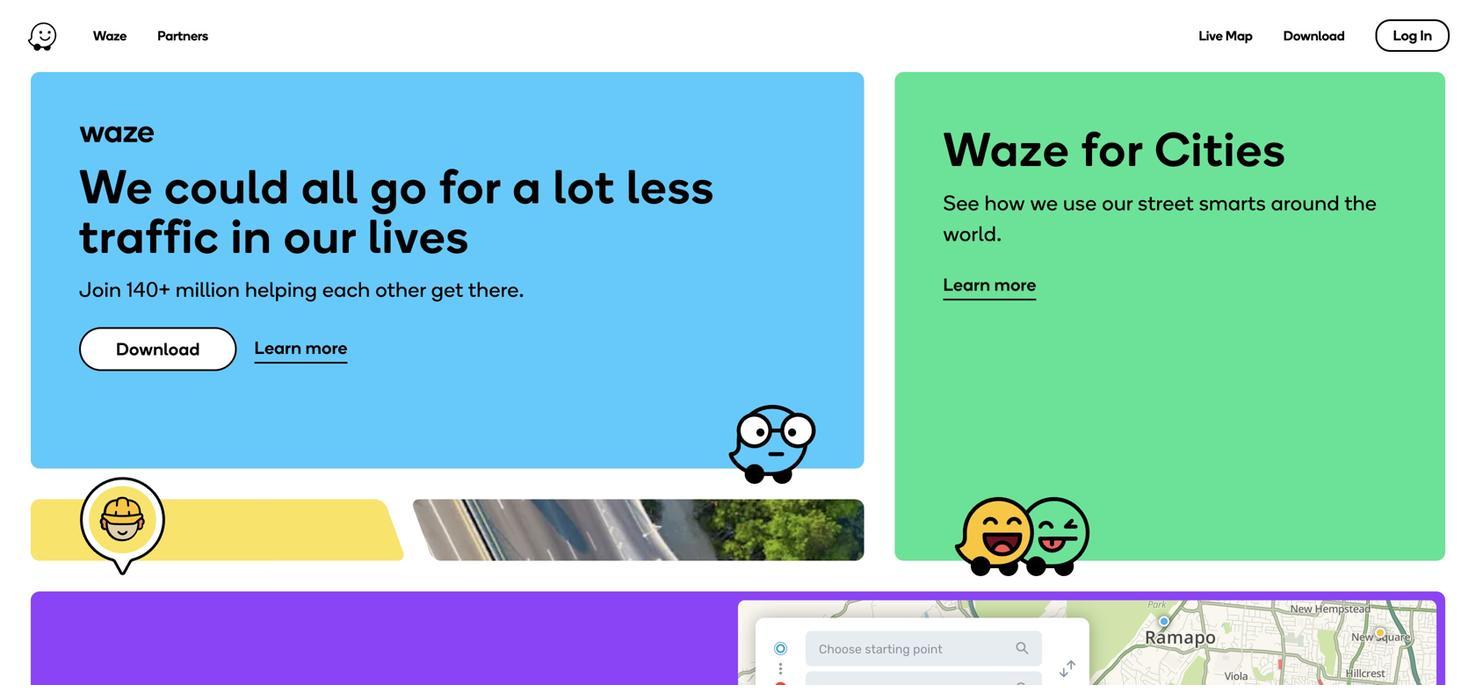 Task type: locate. For each thing, give the bounding box(es) containing it.
cities
[[1155, 121, 1287, 178]]

0 horizontal spatial for
[[439, 158, 501, 215]]

helping
[[245, 277, 317, 302]]

1 vertical spatial learn more link
[[254, 337, 348, 362]]

0 horizontal spatial download link
[[79, 327, 237, 371]]

more
[[994, 273, 1036, 294], [306, 337, 348, 358]]

learn more for learn more link to the bottom
[[254, 337, 348, 358]]

partners
[[158, 28, 208, 44]]

in
[[1420, 27, 1432, 44]]

download down 140+
[[116, 339, 200, 360]]

0 vertical spatial learn more link
[[943, 272, 1036, 298]]

0 horizontal spatial download
[[116, 339, 200, 360]]

learn down the world.
[[943, 273, 991, 294]]

could
[[165, 158, 290, 215]]

see how we use our street smarts around the world.
[[943, 190, 1377, 246]]

waze link
[[93, 28, 127, 44]]

0 vertical spatial waze
[[93, 28, 127, 44]]

waze for waze link
[[93, 28, 127, 44]]

1 vertical spatial waze
[[943, 121, 1070, 178]]

we
[[1030, 190, 1058, 216]]

our inside we could all go for a lot less traffic in our lives
[[284, 208, 357, 265]]

learn
[[943, 273, 991, 294], [254, 337, 302, 358]]

0 horizontal spatial more
[[306, 337, 348, 358]]

less
[[627, 158, 715, 215]]

1 vertical spatial learn
[[254, 337, 302, 358]]

we
[[79, 158, 153, 215]]

our right use
[[1102, 190, 1133, 216]]

1 horizontal spatial learn
[[943, 273, 991, 294]]

waze up how
[[943, 121, 1070, 178]]

our inside see how we use our street smarts around the world.
[[1102, 190, 1133, 216]]

1 vertical spatial download
[[116, 339, 200, 360]]

download link
[[1284, 28, 1345, 44], [79, 327, 237, 371]]

1 horizontal spatial learn more
[[943, 273, 1036, 294]]

1 horizontal spatial download link
[[1284, 28, 1345, 44]]

our
[[1102, 190, 1133, 216], [284, 208, 357, 265]]

0 horizontal spatial our
[[284, 208, 357, 265]]

1 vertical spatial learn more
[[254, 337, 348, 358]]

more for learn more link to the right
[[994, 273, 1036, 294]]

for left "a"
[[439, 158, 501, 215]]

lives
[[368, 208, 470, 265]]

home image
[[26, 22, 58, 51]]

140+
[[127, 277, 170, 302]]

live map
[[1199, 28, 1253, 44]]

1 horizontal spatial our
[[1102, 190, 1133, 216]]

waze
[[93, 28, 127, 44], [943, 121, 1070, 178]]

0 horizontal spatial learn more link
[[254, 337, 348, 362]]

go
[[370, 158, 428, 215]]

1 vertical spatial more
[[306, 337, 348, 358]]

traffic
[[79, 208, 220, 265]]

learn more link down the world.
[[943, 272, 1036, 298]]

more down the world.
[[994, 273, 1036, 294]]

waze right home "icon"
[[93, 28, 127, 44]]

learn down helping
[[254, 337, 302, 358]]

learn more down the world.
[[943, 273, 1036, 294]]

0 vertical spatial learn more
[[943, 273, 1036, 294]]

our up "join 140+ million helping each other get there."
[[284, 208, 357, 265]]

1 horizontal spatial more
[[994, 273, 1036, 294]]

a
[[513, 158, 542, 215]]

there.
[[468, 277, 524, 302]]

learn more for learn more link to the right
[[943, 273, 1036, 294]]

for
[[1081, 121, 1143, 178], [439, 158, 501, 215]]

waze for waze for cities
[[943, 121, 1070, 178]]

learn more link
[[943, 272, 1036, 298], [254, 337, 348, 362]]

learn more link down "join 140+ million helping each other get there."
[[254, 337, 348, 362]]

0 vertical spatial more
[[994, 273, 1036, 294]]

0 horizontal spatial learn
[[254, 337, 302, 358]]

learn more down "join 140+ million helping each other get there."
[[254, 337, 348, 358]]

download right map
[[1284, 28, 1345, 44]]

download link right map
[[1284, 28, 1345, 44]]

learn more
[[943, 273, 1036, 294], [254, 337, 348, 358]]

1 horizontal spatial download
[[1284, 28, 1345, 44]]

download
[[1284, 28, 1345, 44], [116, 339, 200, 360]]

use
[[1063, 190, 1097, 216]]

1 horizontal spatial learn more link
[[943, 272, 1036, 298]]

log
[[1393, 27, 1417, 44]]

1 vertical spatial download link
[[79, 327, 237, 371]]

other
[[375, 277, 426, 302]]

0 horizontal spatial learn more
[[254, 337, 348, 358]]

for up use
[[1081, 121, 1143, 178]]

0 vertical spatial download link
[[1284, 28, 1345, 44]]

1 horizontal spatial waze
[[943, 121, 1070, 178]]

more down each
[[306, 337, 348, 358]]

0 horizontal spatial waze
[[93, 28, 127, 44]]

download link down 140+
[[79, 327, 237, 371]]



Task type: describe. For each thing, give the bounding box(es) containing it.
join 140+ million helping each other get there.
[[79, 277, 524, 302]]

get
[[431, 277, 464, 302]]

smarts
[[1199, 190, 1266, 216]]

log in link
[[1376, 19, 1450, 52]]

live
[[1199, 28, 1223, 44]]

partners link
[[158, 28, 208, 44]]

0 vertical spatial learn
[[943, 273, 991, 294]]

log in
[[1393, 27, 1432, 44]]

0 vertical spatial download
[[1284, 28, 1345, 44]]

how
[[985, 190, 1025, 216]]

join
[[79, 277, 121, 302]]

million
[[176, 277, 240, 302]]

see
[[943, 190, 980, 216]]

map
[[1226, 28, 1253, 44]]

street
[[1138, 190, 1194, 216]]

each
[[322, 277, 370, 302]]

around
[[1271, 190, 1340, 216]]

for inside we could all go for a lot less traffic in our lives
[[439, 158, 501, 215]]

we could all go for a lot less traffic in our lives
[[79, 158, 715, 265]]

all
[[302, 158, 359, 215]]

in
[[231, 208, 272, 265]]

1 horizontal spatial for
[[1081, 121, 1143, 178]]

world.
[[943, 221, 1002, 246]]

the
[[1345, 190, 1377, 216]]

more for learn more link to the bottom
[[306, 337, 348, 358]]

live map link
[[1199, 28, 1253, 44]]

lot
[[553, 158, 615, 215]]

waze for cities
[[943, 121, 1287, 178]]



Task type: vqa. For each thing, say whether or not it's contained in the screenshot.
the topmost Download
yes



